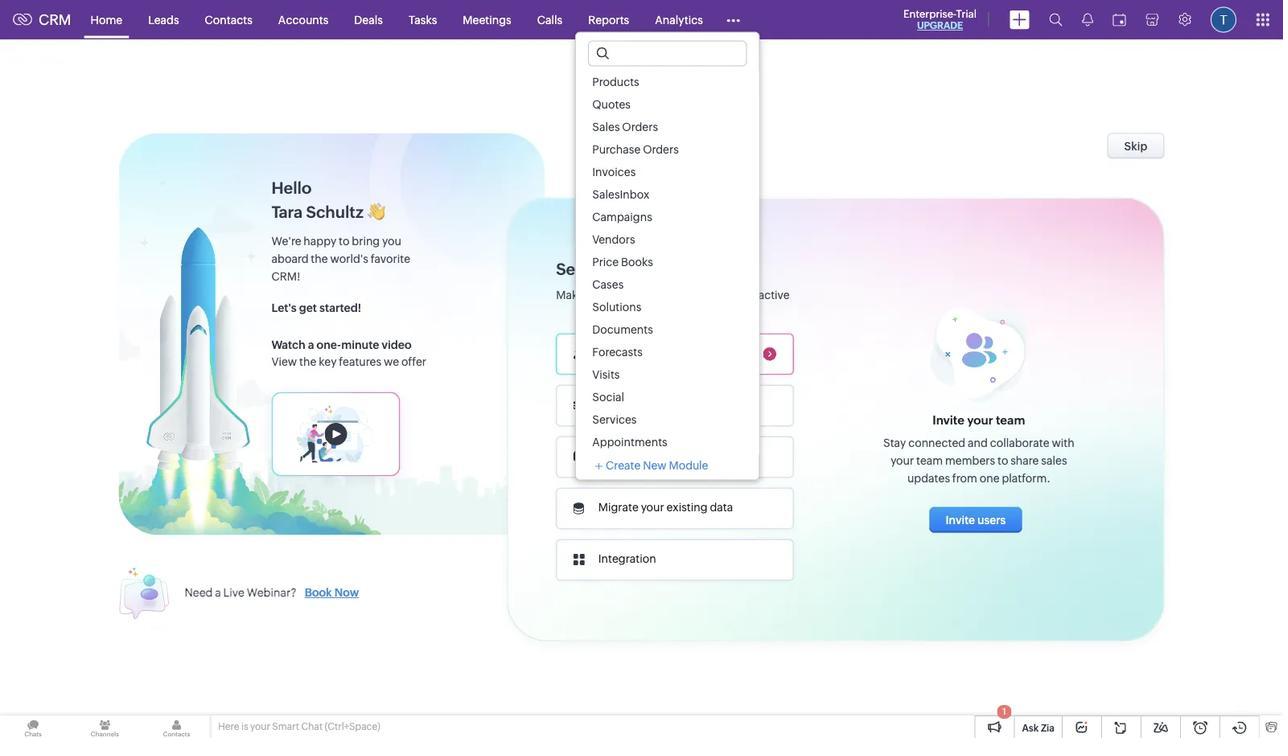Task type: describe. For each thing, give the bounding box(es) containing it.
a for live
[[215, 587, 221, 599]]

leads link
[[135, 0, 192, 39]]

search image
[[1049, 13, 1063, 27]]

aboard
[[272, 252, 309, 265]]

2 horizontal spatial crm
[[647, 260, 684, 278]]

reports link
[[576, 0, 642, 39]]

signals element
[[1073, 0, 1103, 39]]

make
[[556, 288, 584, 301]]

is
[[241, 722, 248, 733]]

chats image
[[0, 716, 66, 739]]

webinar?
[[247, 587, 297, 599]]

live
[[223, 587, 244, 599]]

hello
[[272, 179, 312, 197]]

tasks
[[409, 13, 437, 26]]

existing
[[667, 501, 708, 514]]

solutions link
[[576, 296, 759, 318]]

from
[[953, 472, 978, 485]]

book now link
[[297, 587, 359, 599]]

documents link
[[576, 318, 759, 341]]

sales orders link
[[576, 115, 759, 138]]

book
[[305, 587, 332, 599]]

skip
[[1125, 140, 1148, 152]]

meetings
[[463, 13, 512, 26]]

a for one-
[[308, 338, 314, 351]]

invite users button
[[930, 507, 1022, 533]]

sales
[[1042, 454, 1067, 467]]

purchase
[[592, 143, 641, 156]]

watch
[[272, 338, 306, 351]]

calendar image
[[1113, 13, 1127, 26]]

1
[[1003, 707, 1006, 717]]

connected
[[909, 436, 966, 449]]

deals link
[[341, 0, 396, 39]]

products
[[592, 75, 640, 88]]

campaigns
[[592, 210, 652, 223]]

books
[[621, 255, 653, 268]]

you
[[382, 235, 401, 247]]

module
[[669, 459, 709, 472]]

account
[[716, 450, 759, 463]]

updates
[[908, 472, 950, 485]]

Other Modules field
[[716, 7, 751, 33]]

Search Modules text field
[[589, 41, 747, 66]]

schultz
[[306, 203, 364, 221]]

visits
[[592, 368, 620, 381]]

smart
[[272, 722, 299, 733]]

one-
[[317, 338, 341, 351]]

stay
[[884, 436, 906, 449]]

the for world's
[[311, 252, 328, 265]]

users
[[978, 514, 1006, 526]]

get
[[299, 301, 317, 314]]

interactive
[[734, 288, 790, 301]]

orders for sales orders
[[622, 120, 658, 133]]

create new module
[[606, 459, 709, 472]]

social
[[592, 391, 624, 404]]

salesinbox link
[[576, 183, 759, 206]]

smarter
[[640, 288, 680, 301]]

2 vertical spatial crm
[[612, 288, 638, 301]]

ask
[[1022, 723, 1039, 734]]

create menu element
[[1000, 0, 1040, 39]]

video
[[382, 338, 412, 351]]

integration
[[598, 553, 656, 566]]

1 horizontal spatial invite your team
[[933, 413, 1025, 427]]

here is your smart chat (ctrl+space)
[[218, 722, 380, 733]]

0 vertical spatial invite
[[598, 347, 628, 360]]

calls link
[[524, 0, 576, 39]]

watch a one-minute video view the key features we offer
[[272, 338, 427, 368]]

create new module link
[[595, 459, 709, 472]]

share
[[1011, 454, 1039, 467]]

0 horizontal spatial team
[[657, 347, 685, 360]]

the for key
[[299, 355, 317, 368]]

features
[[339, 355, 381, 368]]

purchase orders
[[592, 143, 679, 156]]

configure your deals pipeline
[[598, 398, 751, 411]]

enterprise-
[[904, 8, 956, 20]]

contacts image
[[144, 716, 210, 739]]

stay connected and collaborate with your team members to share sales updates from one platform.
[[884, 436, 1075, 485]]

we're happy to bring you aboard the world's favorite crm!
[[272, 235, 410, 283]]

services link
[[576, 408, 759, 431]]

need a live webinar? book now
[[185, 587, 359, 599]]

bring
[[352, 235, 380, 247]]

let's get started!
[[272, 301, 361, 314]]

members
[[946, 454, 996, 467]]

home
[[91, 13, 122, 26]]

create
[[606, 459, 641, 472]]

profile image
[[1211, 7, 1237, 33]]

0 horizontal spatial invite your team
[[598, 347, 685, 360]]

sales
[[592, 120, 620, 133]]

set up your crm
[[556, 260, 684, 278]]

collaborate
[[990, 436, 1050, 449]]

quotes
[[592, 98, 631, 111]]



Task type: vqa. For each thing, say whether or not it's contained in the screenshot.
2nd region from the top
no



Task type: locate. For each thing, give the bounding box(es) containing it.
skip button
[[1108, 133, 1165, 159]]

signals image
[[1082, 13, 1094, 27]]

purchase orders link
[[576, 138, 759, 161]]

the left 'key'
[[299, 355, 317, 368]]

deals
[[354, 13, 383, 26]]

invite up connected
[[933, 413, 965, 427]]

one
[[980, 472, 1000, 485]]

to up world's in the top of the page
[[339, 235, 350, 247]]

contacts
[[205, 13, 253, 26]]

0 vertical spatial team
[[657, 347, 685, 360]]

solutions
[[592, 301, 642, 313]]

1 vertical spatial and
[[968, 436, 988, 449]]

make your crm smarter and more interactive
[[556, 288, 790, 301]]

home link
[[78, 0, 135, 39]]

and
[[683, 288, 703, 301], [968, 436, 988, 449]]

to inside stay connected and collaborate with your team members to share sales updates from one platform.
[[998, 454, 1009, 467]]

invite inside button
[[946, 514, 975, 526]]

(ctrl+space)
[[325, 722, 380, 733]]

invite users
[[946, 514, 1006, 526]]

vendors link
[[576, 228, 759, 251]]

sales orders
[[592, 120, 658, 133]]

1 horizontal spatial crm
[[612, 288, 638, 301]]

to left share
[[998, 454, 1009, 467]]

happy
[[304, 235, 337, 247]]

1 horizontal spatial a
[[308, 338, 314, 351]]

a inside watch a one-minute video view the key features we offer
[[308, 338, 314, 351]]

here
[[218, 722, 239, 733]]

search element
[[1040, 0, 1073, 39]]

team up collaborate
[[996, 413, 1025, 427]]

up
[[585, 260, 605, 278]]

cases
[[592, 278, 624, 291]]

2 horizontal spatial to
[[998, 454, 1009, 467]]

a
[[308, 338, 314, 351], [215, 587, 221, 599]]

key
[[319, 355, 337, 368]]

forecasts
[[592, 346, 643, 358]]

crm!
[[272, 270, 301, 283]]

team up visits link
[[657, 347, 685, 360]]

orders for purchase orders
[[643, 143, 679, 156]]

channels image
[[72, 716, 138, 739]]

1 vertical spatial orders
[[643, 143, 679, 156]]

2 horizontal spatial team
[[996, 413, 1025, 427]]

orders up purchase orders
[[622, 120, 658, 133]]

price books link
[[576, 251, 759, 273]]

reports
[[588, 13, 629, 26]]

your
[[609, 260, 644, 278], [586, 288, 610, 301], [631, 347, 655, 360], [654, 398, 677, 411], [967, 413, 994, 427], [659, 450, 683, 463], [891, 454, 914, 467], [641, 501, 664, 514], [250, 722, 270, 733]]

a left one-
[[308, 338, 314, 351]]

0 vertical spatial a
[[308, 338, 314, 351]]

crm
[[39, 11, 71, 28], [647, 260, 684, 278], [612, 288, 638, 301]]

list box containing products
[[576, 70, 759, 453]]

accounts link
[[265, 0, 341, 39]]

0 horizontal spatial a
[[215, 587, 221, 599]]

campaigns link
[[576, 206, 759, 228]]

the
[[311, 252, 328, 265], [299, 355, 317, 368]]

need
[[185, 587, 213, 599]]

a left live
[[215, 587, 221, 599]]

invite
[[598, 347, 628, 360], [933, 413, 965, 427], [946, 514, 975, 526]]

the inside watch a one-minute video view the key features we offer
[[299, 355, 317, 368]]

invite your team
[[598, 347, 685, 360], [933, 413, 1025, 427]]

hello tara schultz
[[272, 179, 364, 221]]

zia
[[1041, 723, 1055, 734]]

services
[[592, 413, 637, 426]]

create menu image
[[1010, 10, 1030, 29]]

minute
[[341, 338, 379, 351]]

2 vertical spatial invite
[[946, 514, 975, 526]]

to inside 'we're happy to bring you aboard the world's favorite crm!'
[[339, 235, 350, 247]]

crm link
[[13, 11, 71, 28]]

invite your team down documents
[[598, 347, 685, 360]]

migrate
[[598, 501, 639, 514]]

1 vertical spatial invite your team
[[933, 413, 1025, 427]]

cases link
[[576, 273, 759, 296]]

analytics
[[655, 13, 703, 26]]

team
[[657, 347, 685, 360], [996, 413, 1025, 427], [917, 454, 943, 467]]

list box
[[576, 70, 759, 453]]

2 vertical spatial team
[[917, 454, 943, 467]]

appointments
[[592, 436, 668, 449]]

quotes link
[[576, 93, 759, 115]]

tasks link
[[396, 0, 450, 39]]

meetings link
[[450, 0, 524, 39]]

appointments link
[[576, 431, 759, 453]]

crm left home link
[[39, 11, 71, 28]]

0 horizontal spatial to
[[339, 235, 350, 247]]

invite left users
[[946, 514, 975, 526]]

vendors
[[592, 233, 635, 246]]

and left more
[[683, 288, 703, 301]]

favorite
[[371, 252, 410, 265]]

1 vertical spatial invite
[[933, 413, 965, 427]]

1 vertical spatial the
[[299, 355, 317, 368]]

price
[[592, 255, 619, 268]]

migrate your existing data
[[598, 501, 733, 514]]

visits link
[[576, 363, 759, 386]]

orders down sales orders link
[[643, 143, 679, 156]]

more
[[705, 288, 732, 301]]

0 vertical spatial and
[[683, 288, 703, 301]]

and up members
[[968, 436, 988, 449]]

team up the updates
[[917, 454, 943, 467]]

1 vertical spatial a
[[215, 587, 221, 599]]

ask zia
[[1022, 723, 1055, 734]]

we're
[[272, 235, 301, 247]]

accounts
[[278, 13, 329, 26]]

1 horizontal spatial to
[[646, 450, 657, 463]]

0 vertical spatial the
[[311, 252, 328, 265]]

1 horizontal spatial and
[[968, 436, 988, 449]]

0 horizontal spatial and
[[683, 288, 703, 301]]

crm up smarter
[[647, 260, 684, 278]]

offer
[[401, 355, 427, 368]]

analytics link
[[642, 0, 716, 39]]

0 vertical spatial orders
[[622, 120, 658, 133]]

1 vertical spatial team
[[996, 413, 1025, 427]]

to down "appointments"
[[646, 450, 657, 463]]

now
[[335, 587, 359, 599]]

tara
[[272, 203, 303, 221]]

invite your team up stay connected and collaborate with your team members to share sales updates from one platform.
[[933, 413, 1025, 427]]

your inside stay connected and collaborate with your team members to share sales updates from one platform.
[[891, 454, 914, 467]]

0 vertical spatial crm
[[39, 11, 71, 28]]

view
[[272, 355, 297, 368]]

0 vertical spatial invite your team
[[598, 347, 685, 360]]

price books
[[592, 255, 653, 268]]

forecasts link
[[576, 341, 759, 363]]

crm down set up your crm
[[612, 288, 638, 301]]

data
[[710, 501, 733, 514]]

the down happy
[[311, 252, 328, 265]]

connect
[[598, 450, 644, 463]]

invite up visits
[[598, 347, 628, 360]]

team inside stay connected and collaborate with your team members to share sales updates from one platform.
[[917, 454, 943, 467]]

the inside 'we're happy to bring you aboard the world's favorite crm!'
[[311, 252, 328, 265]]

leads
[[148, 13, 179, 26]]

1 horizontal spatial team
[[917, 454, 943, 467]]

and inside stay connected and collaborate with your team members to share sales updates from one platform.
[[968, 436, 988, 449]]

trial
[[956, 8, 977, 20]]

invoices link
[[576, 161, 759, 183]]

profile element
[[1201, 0, 1246, 39]]

platform.
[[1002, 472, 1051, 485]]

0 horizontal spatial crm
[[39, 11, 71, 28]]

1 vertical spatial crm
[[647, 260, 684, 278]]



